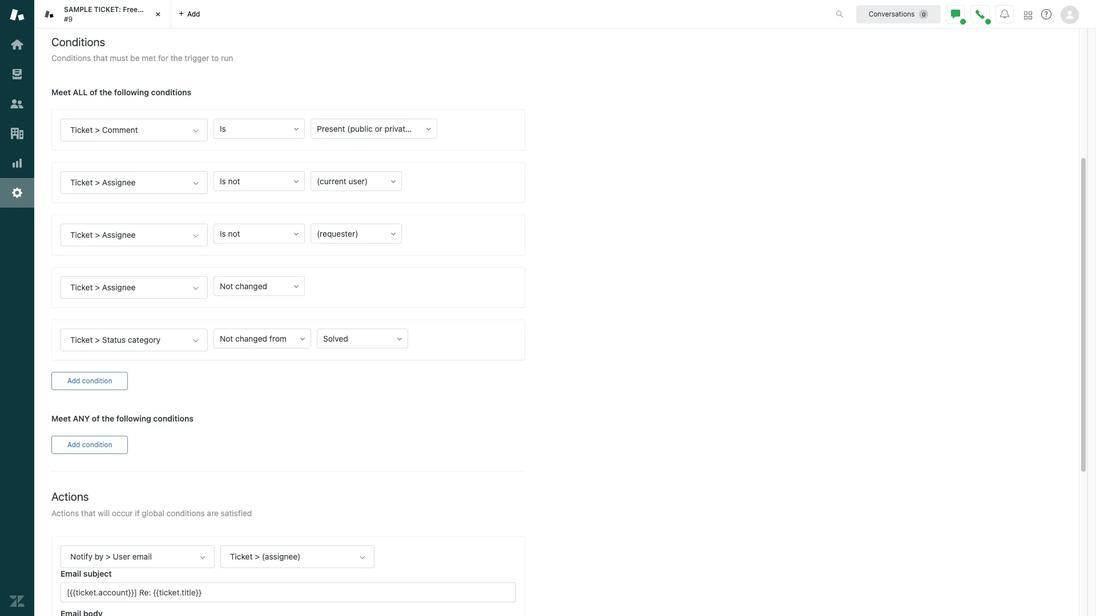 Task type: locate. For each thing, give the bounding box(es) containing it.
sample
[[64, 5, 92, 14]]

admin image
[[10, 186, 25, 201]]

views image
[[10, 67, 25, 82]]

conversations button
[[857, 5, 941, 23]]

customers image
[[10, 97, 25, 111]]

notifications image
[[1001, 9, 1010, 19]]

repair
[[140, 5, 159, 14]]

tabs tab list
[[34, 0, 824, 29]]

tab
[[34, 0, 171, 29]]

main element
[[0, 0, 34, 617]]

ticket:
[[94, 5, 121, 14]]

conversations
[[869, 9, 915, 18]]

get help image
[[1042, 9, 1052, 19]]

zendesk products image
[[1025, 11, 1033, 19]]

zendesk image
[[10, 595, 25, 610]]

zendesk support image
[[10, 7, 25, 22]]

organizations image
[[10, 126, 25, 141]]



Task type: vqa. For each thing, say whether or not it's contained in the screenshot.
add 'dropdown button'
yes



Task type: describe. For each thing, give the bounding box(es) containing it.
free
[[123, 5, 138, 14]]

add
[[187, 9, 200, 18]]

get started image
[[10, 37, 25, 52]]

tab containing sample ticket: free repair
[[34, 0, 171, 29]]

#9
[[64, 15, 73, 23]]

sample ticket: free repair #9
[[64, 5, 159, 23]]

close image
[[153, 9, 164, 20]]

add button
[[171, 0, 207, 28]]

reporting image
[[10, 156, 25, 171]]

button displays agent's chat status as online. image
[[952, 9, 961, 19]]



